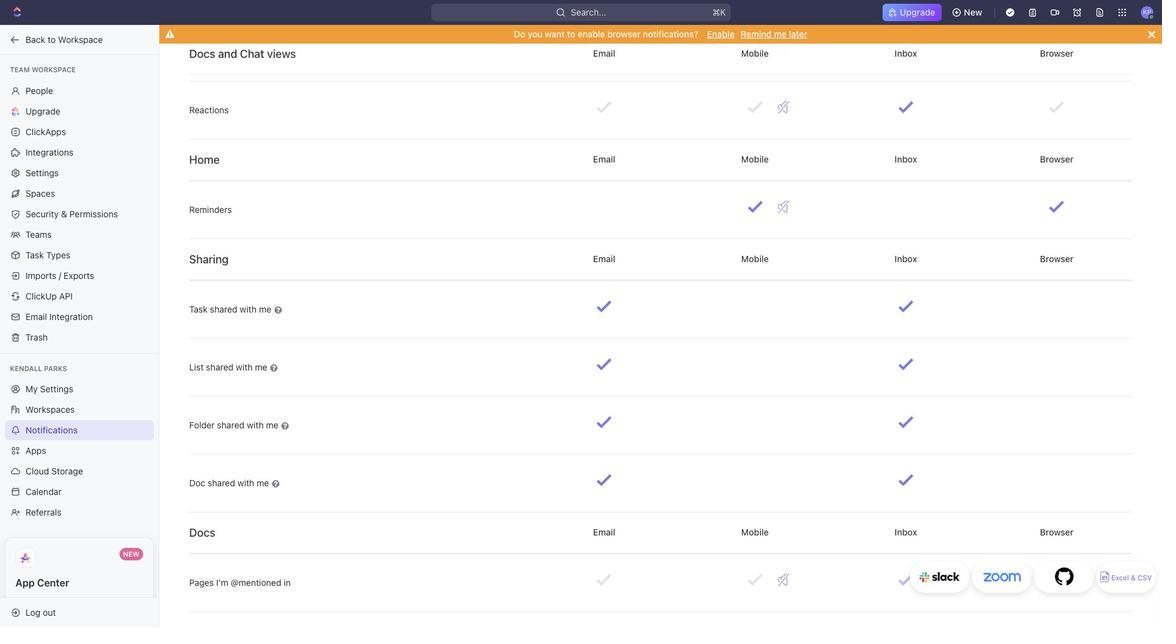 Task type: describe. For each thing, give the bounding box(es) containing it.
clickup api
[[26, 291, 73, 301]]

kendall parks
[[10, 364, 67, 372]]

trash link
[[5, 327, 154, 347]]

folder shared with me
[[189, 420, 281, 430]]

trash
[[26, 332, 48, 342]]

later
[[789, 29, 808, 39]]

do
[[514, 29, 526, 39]]

cloud
[[26, 466, 49, 476]]

clickapps
[[26, 126, 66, 137]]

calendar link
[[5, 482, 154, 502]]

& for csv
[[1132, 574, 1137, 582]]

with for task shared with me
[[240, 304, 257, 314]]

browser for home
[[1038, 154, 1077, 164]]

i'm
[[216, 577, 229, 588]]

exports
[[64, 270, 94, 281]]

me for folder shared with me
[[266, 420, 279, 430]]

1 horizontal spatial upgrade
[[900, 7, 936, 17]]

task types
[[26, 249, 70, 260]]

back to workspace button
[[5, 30, 148, 50]]

@mentioned
[[231, 577, 281, 588]]

in
[[284, 577, 291, 588]]

notifications link
[[5, 420, 154, 440]]

pages
[[189, 577, 214, 588]]

reactions
[[189, 105, 229, 115]]

1 inbox from the top
[[893, 48, 920, 58]]

my settings link
[[5, 379, 154, 399]]

inbox for home
[[893, 154, 920, 164]]

resolved
[[189, 47, 226, 57]]

want
[[545, 29, 565, 39]]

task shared with me
[[189, 304, 274, 314]]

clickup
[[26, 291, 57, 301]]

inbox for docs
[[893, 527, 920, 537]]

referrals
[[26, 507, 62, 518]]

app center
[[16, 577, 69, 589]]

types
[[46, 249, 70, 260]]

with for list shared with me
[[236, 362, 253, 372]]

browser
[[608, 29, 641, 39]]

clickup api link
[[5, 286, 154, 306]]

do you want to enable browser notifications? enable remind me later
[[514, 29, 808, 39]]

mobile for home
[[739, 154, 772, 164]]

mobile for sharing
[[739, 253, 772, 264]]

list
[[189, 362, 204, 372]]

/
[[59, 270, 61, 281]]

you
[[528, 29, 543, 39]]

center
[[37, 577, 69, 589]]

shared for folder
[[217, 420, 245, 430]]

pages i'm @mentioned in
[[189, 577, 291, 588]]

out
[[43, 607, 56, 618]]

task types link
[[5, 245, 154, 265]]

team
[[10, 65, 30, 73]]

chat
[[240, 47, 264, 60]]

with for folder shared with me
[[247, 420, 264, 430]]

doc
[[189, 478, 205, 488]]

email for sharing
[[591, 253, 618, 264]]

spaces link
[[5, 183, 154, 203]]

browser for docs
[[1038, 527, 1077, 537]]

my
[[26, 384, 38, 394]]

security & permissions link
[[5, 204, 154, 224]]

log
[[26, 607, 40, 618]]

workspaces
[[26, 404, 75, 415]]

calendar
[[26, 486, 62, 497]]

off image for pages i'm @mentioned in
[[779, 574, 790, 586]]

reminders
[[189, 204, 232, 215]]

excel
[[1112, 574, 1130, 582]]

folder
[[189, 420, 215, 430]]

security & permissions
[[26, 208, 118, 219]]

1 vertical spatial upgrade
[[26, 106, 60, 116]]

parks
[[44, 364, 67, 372]]

back
[[26, 34, 45, 45]]

api
[[59, 291, 73, 301]]

people
[[26, 85, 53, 96]]

cloud storage
[[26, 466, 83, 476]]

2 off image from the top
[[779, 201, 790, 213]]

0 vertical spatial upgrade link
[[883, 4, 942, 21]]

resolved comments
[[189, 47, 271, 57]]

notifications?
[[643, 29, 699, 39]]

views
[[267, 47, 296, 60]]

teams
[[26, 229, 52, 239]]

enable
[[578, 29, 605, 39]]

search...
[[571, 7, 607, 17]]

1 mobile from the top
[[739, 48, 772, 58]]



Task type: locate. For each thing, give the bounding box(es) containing it.
1 horizontal spatial new
[[965, 7, 983, 17]]

1 horizontal spatial upgrade link
[[883, 4, 942, 21]]

task down sharing
[[189, 304, 208, 314]]

me for doc shared with me
[[257, 478, 269, 488]]

1 horizontal spatial task
[[189, 304, 208, 314]]

with right doc
[[238, 478, 254, 488]]

to right the back
[[48, 34, 56, 45]]

1 horizontal spatial to
[[567, 29, 576, 39]]

new
[[965, 7, 983, 17], [123, 550, 140, 558]]

2 mobile from the top
[[739, 154, 772, 164]]

notifications
[[26, 425, 78, 435]]

upgrade
[[900, 7, 936, 17], [26, 106, 60, 116]]

0 horizontal spatial &
[[61, 208, 67, 219]]

1 vertical spatial off image
[[779, 201, 790, 213]]

1 vertical spatial new
[[123, 550, 140, 558]]

off image
[[779, 43, 790, 55], [779, 201, 790, 213], [779, 574, 790, 586]]

2 browser from the top
[[1038, 154, 1077, 164]]

me for task shared with me
[[259, 304, 271, 314]]

0 vertical spatial upgrade
[[900, 7, 936, 17]]

imports / exports link
[[5, 266, 154, 286]]

upgrade up clickapps
[[26, 106, 60, 116]]

inbox
[[893, 48, 920, 58], [893, 154, 920, 164], [893, 253, 920, 264], [893, 527, 920, 537]]

integrations link
[[5, 142, 154, 162]]

and
[[218, 47, 237, 60]]

1 vertical spatial task
[[189, 304, 208, 314]]

to right 'want'
[[567, 29, 576, 39]]

2 docs from the top
[[189, 526, 216, 539]]

people link
[[5, 81, 154, 101]]

upgrade link up clickapps link
[[5, 101, 154, 121]]

kp
[[1144, 8, 1152, 16]]

0 horizontal spatial to
[[48, 34, 56, 45]]

0 horizontal spatial task
[[26, 249, 44, 260]]

with
[[240, 304, 257, 314], [236, 362, 253, 372], [247, 420, 264, 430], [238, 478, 254, 488]]

new button
[[947, 2, 990, 22]]

0 vertical spatial workspace
[[58, 34, 103, 45]]

0 vertical spatial new
[[965, 7, 983, 17]]

remind
[[741, 29, 772, 39]]

shared right list
[[206, 362, 234, 372]]

docs for docs
[[189, 526, 216, 539]]

0 vertical spatial &
[[61, 208, 67, 219]]

excel & csv link
[[1097, 562, 1157, 593]]

enable
[[707, 29, 735, 39]]

shared for list
[[206, 362, 234, 372]]

workspace inside button
[[58, 34, 103, 45]]

shared for doc
[[208, 478, 235, 488]]

workspace up 'people'
[[32, 65, 76, 73]]

0 vertical spatial docs
[[189, 47, 216, 60]]

1 browser from the top
[[1038, 48, 1077, 58]]

& left the csv
[[1132, 574, 1137, 582]]

0 vertical spatial off image
[[779, 43, 790, 55]]

my settings
[[26, 384, 73, 394]]

workspaces link
[[5, 400, 154, 420]]

cloud storage link
[[5, 462, 154, 481]]

integration
[[49, 311, 93, 322]]

email integration link
[[5, 307, 154, 327]]

docs and chat views
[[189, 47, 296, 60]]

shared for task
[[210, 304, 238, 314]]

to inside button
[[48, 34, 56, 45]]

log out
[[26, 607, 56, 618]]

⌘k
[[713, 7, 726, 17]]

settings link
[[5, 163, 154, 183]]

mobile
[[739, 48, 772, 58], [739, 154, 772, 164], [739, 253, 772, 264], [739, 527, 772, 537]]

off image for resolved comments
[[779, 43, 790, 55]]

to
[[567, 29, 576, 39], [48, 34, 56, 45]]

email for docs
[[591, 527, 618, 537]]

task
[[26, 249, 44, 260], [189, 304, 208, 314]]

back to workspace
[[26, 34, 103, 45]]

docs for docs and chat views
[[189, 47, 216, 60]]

settings
[[26, 167, 59, 178], [40, 384, 73, 394]]

csv
[[1138, 574, 1153, 582]]

3 browser from the top
[[1038, 253, 1077, 264]]

0 horizontal spatial upgrade
[[26, 106, 60, 116]]

0 vertical spatial task
[[26, 249, 44, 260]]

1 vertical spatial upgrade link
[[5, 101, 154, 121]]

1 vertical spatial settings
[[40, 384, 73, 394]]

teams link
[[5, 225, 154, 244]]

2 inbox from the top
[[893, 154, 920, 164]]

log out button
[[5, 603, 148, 623]]

me for list shared with me
[[255, 362, 268, 372]]

integrations
[[26, 147, 73, 157]]

email integration
[[26, 311, 93, 322]]

mobile for docs
[[739, 527, 772, 537]]

referrals link
[[5, 503, 154, 523]]

& for permissions
[[61, 208, 67, 219]]

0 horizontal spatial new
[[123, 550, 140, 558]]

with up list shared with me
[[240, 304, 257, 314]]

4 browser from the top
[[1038, 527, 1077, 537]]

clickapps link
[[5, 122, 154, 142]]

app
[[16, 577, 35, 589]]

1 vertical spatial workspace
[[32, 65, 76, 73]]

home
[[189, 153, 220, 166]]

shared right doc
[[208, 478, 235, 488]]

storage
[[51, 466, 83, 476]]

list shared with me
[[189, 362, 270, 372]]

0 horizontal spatial upgrade link
[[5, 101, 154, 121]]

kp button
[[1138, 2, 1158, 22]]

imports / exports
[[26, 270, 94, 281]]

2 vertical spatial off image
[[779, 574, 790, 586]]

task for task types
[[26, 249, 44, 260]]

&
[[61, 208, 67, 219], [1132, 574, 1137, 582]]

upgrade left new 'button'
[[900, 7, 936, 17]]

settings up spaces
[[26, 167, 59, 178]]

3 inbox from the top
[[893, 253, 920, 264]]

with for doc shared with me
[[238, 478, 254, 488]]

comments
[[228, 47, 271, 57]]

settings down parks
[[40, 384, 73, 394]]

security
[[26, 208, 59, 219]]

task inside "link"
[[26, 249, 44, 260]]

workspace
[[58, 34, 103, 45], [32, 65, 76, 73]]

doc shared with me
[[189, 478, 272, 488]]

apps
[[26, 445, 46, 456]]

apps link
[[5, 441, 154, 461]]

off image
[[779, 101, 790, 113]]

upgrade link left new 'button'
[[883, 4, 942, 21]]

permissions
[[69, 208, 118, 219]]

task for task shared with me
[[189, 304, 208, 314]]

shared down sharing
[[210, 304, 238, 314]]

4 mobile from the top
[[739, 527, 772, 537]]

with right list
[[236, 362, 253, 372]]

4 inbox from the top
[[893, 527, 920, 537]]

upgrade link
[[883, 4, 942, 21], [5, 101, 154, 121]]

email for home
[[591, 154, 618, 164]]

3 off image from the top
[[779, 574, 790, 586]]

with right folder
[[247, 420, 264, 430]]

spaces
[[26, 188, 55, 198]]

shared right folder
[[217, 420, 245, 430]]

docs down doc
[[189, 526, 216, 539]]

1 horizontal spatial &
[[1132, 574, 1137, 582]]

team workspace
[[10, 65, 76, 73]]

1 vertical spatial &
[[1132, 574, 1137, 582]]

& right security
[[61, 208, 67, 219]]

1 docs from the top
[[189, 47, 216, 60]]

new inside new 'button'
[[965, 7, 983, 17]]

workspace right the back
[[58, 34, 103, 45]]

sharing
[[189, 253, 229, 266]]

inbox for sharing
[[893, 253, 920, 264]]

docs left and
[[189, 47, 216, 60]]

1 vertical spatial docs
[[189, 526, 216, 539]]

excel & csv
[[1112, 574, 1153, 582]]

0 vertical spatial settings
[[26, 167, 59, 178]]

1 off image from the top
[[779, 43, 790, 55]]

browser for sharing
[[1038, 253, 1077, 264]]

3 mobile from the top
[[739, 253, 772, 264]]

task down teams
[[26, 249, 44, 260]]



Task type: vqa. For each thing, say whether or not it's contained in the screenshot.
Client Feedback
no



